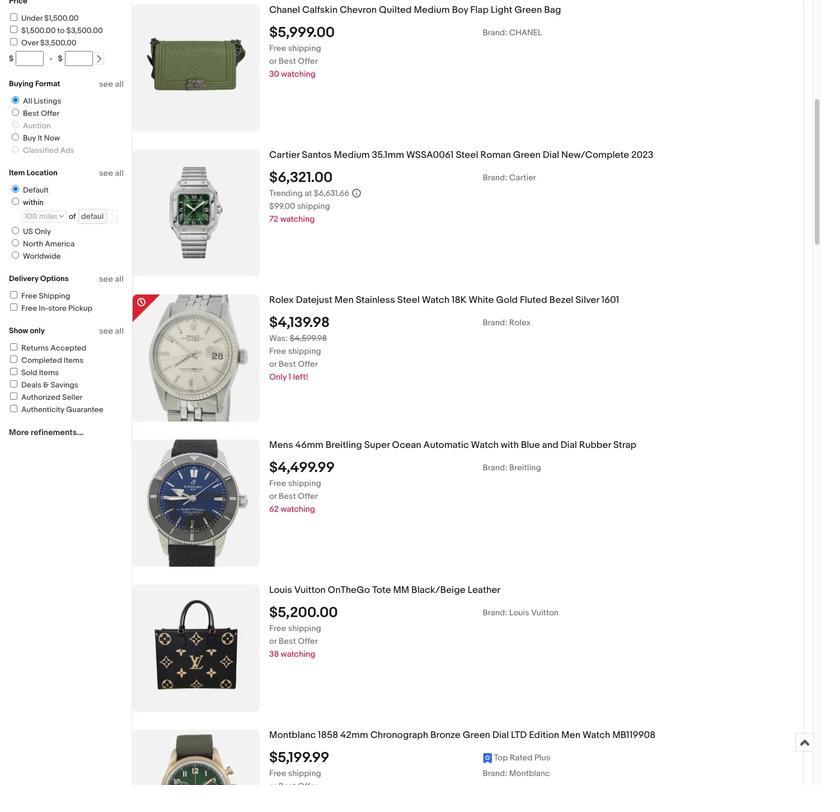 Task type: vqa. For each thing, say whether or not it's contained in the screenshot.


Task type: locate. For each thing, give the bounding box(es) containing it.
1 horizontal spatial montblanc
[[509, 768, 550, 779]]

0 vertical spatial watch
[[422, 294, 450, 305]]

boy
[[452, 4, 468, 15]]

chronograph
[[370, 729, 428, 741]]

$1,500.00 to $3,500.00
[[21, 26, 103, 35]]

men
[[335, 294, 354, 305], [562, 729, 581, 741]]

dial
[[543, 149, 559, 160], [561, 439, 577, 450], [493, 729, 509, 741]]

louis down louis vuitton onthego tote mm black/beige leather link
[[509, 608, 529, 618]]

cartier up $6,321.00
[[269, 149, 300, 160]]

watching
[[281, 69, 316, 80], [280, 214, 315, 225], [281, 504, 315, 515], [281, 649, 316, 660]]

montblanc 1858 42mm chronograph bronze green dial ltd edition men watch mb119908 link
[[269, 729, 804, 741]]

free down was:
[[269, 346, 286, 357]]

see all button
[[99, 79, 124, 90], [99, 168, 124, 179], [99, 274, 124, 284], [99, 326, 124, 337]]

cartier down cartier santos medium 35.1mm wssa0061 steel roman green dial new/complete 2023 link
[[509, 173, 536, 183]]

1 see all from the top
[[99, 79, 124, 90]]

santos
[[302, 149, 332, 160]]

brand: inside brand: rolex was: $4,599.98 free shipping or best offer only 1 left!
[[483, 318, 508, 328]]

brand: louis vuitton free shipping or best offer 38 watching
[[269, 608, 559, 660]]

deals
[[21, 380, 41, 390]]

offer
[[298, 56, 318, 67], [41, 109, 59, 118], [298, 359, 318, 370], [298, 491, 318, 502], [298, 636, 318, 647]]

vuitton down louis vuitton onthego tote mm black/beige leather link
[[531, 608, 559, 618]]

mens 46mm breitling super ocean automatic watch with blue and dial rubber strap image
[[134, 439, 258, 566]]

0 vertical spatial men
[[335, 294, 354, 305]]

1 all from the top
[[115, 79, 124, 90]]

Minimum Value text field
[[16, 51, 44, 66]]

offer down $5,200.00
[[298, 636, 318, 647]]

black/beige
[[412, 584, 466, 596]]

1 vertical spatial louis
[[509, 608, 529, 618]]

watch left mb119908
[[583, 729, 610, 741]]

1 vertical spatial steel
[[397, 294, 420, 305]]

super
[[364, 439, 390, 450]]

0 horizontal spatial only
[[35, 227, 51, 236]]

north
[[23, 239, 43, 249]]

62
[[269, 504, 279, 515]]

0 horizontal spatial montblanc
[[269, 729, 316, 741]]

all
[[23, 96, 32, 106]]

0 horizontal spatial $
[[9, 54, 14, 63]]

medium
[[414, 4, 450, 15], [334, 149, 370, 160]]

chanel calfskin chevron quilted medium boy flap light green bag link
[[269, 4, 804, 16]]

watching inside brand: louis vuitton free shipping or best offer 38 watching
[[281, 649, 316, 660]]

$4,499.99
[[269, 459, 335, 477]]

dial inside "link"
[[493, 729, 509, 741]]

0 horizontal spatial louis
[[269, 584, 292, 596]]

or inside "brand: breitling free shipping or best offer 62 watching"
[[269, 491, 277, 502]]

items up 'deals & savings'
[[39, 368, 59, 377]]

watching down the $99.00
[[280, 214, 315, 225]]

shipping inside "brand: breitling free shipping or best offer 62 watching"
[[288, 478, 321, 489]]

4 see all button from the top
[[99, 326, 124, 337]]

4 see from the top
[[99, 326, 113, 337]]

authenticity guarantee link
[[8, 405, 104, 414]]

dial left new/complete
[[543, 149, 559, 160]]

brand: inside brand: louis vuitton free shipping or best offer 38 watching
[[483, 608, 508, 618]]

breitling inside "brand: breitling free shipping or best offer 62 watching"
[[509, 463, 541, 473]]

best up 38
[[279, 636, 296, 647]]

4 see all from the top
[[99, 326, 124, 337]]

&
[[43, 380, 49, 390]]

35.1mm
[[372, 149, 404, 160]]

1 see from the top
[[99, 79, 113, 90]]

brand: for breitling
[[483, 463, 508, 473]]

all
[[115, 79, 124, 90], [115, 168, 124, 179], [115, 274, 124, 284], [115, 326, 124, 337]]

onthego
[[328, 584, 370, 596]]

steel right stainless
[[397, 294, 420, 305]]

location
[[27, 168, 58, 178]]

30
[[269, 69, 279, 80]]

$ down 'over $3,500.00' checkbox on the top left
[[9, 54, 14, 63]]

3 brand: from the top
[[483, 318, 508, 328]]

$1,500.00 up over $3,500.00 link
[[21, 26, 56, 35]]

see
[[99, 79, 113, 90], [99, 168, 113, 179], [99, 274, 113, 284], [99, 326, 113, 337]]

0 vertical spatial items
[[64, 356, 84, 365]]

Maximum Value text field
[[65, 51, 93, 66]]

1 horizontal spatial breitling
[[509, 463, 541, 473]]

1 vertical spatial breitling
[[509, 463, 541, 473]]

watch
[[422, 294, 450, 305], [471, 439, 499, 450], [583, 729, 610, 741]]

Free Shipping checkbox
[[10, 291, 17, 298]]

savings
[[51, 380, 78, 390]]

show only
[[9, 326, 45, 335]]

now
[[44, 133, 60, 143]]

us
[[23, 227, 33, 236]]

or up 38
[[269, 636, 277, 647]]

green
[[515, 4, 542, 15], [513, 149, 541, 160], [463, 729, 490, 741]]

brand: rolex was: $4,599.98 free shipping or best offer only 1 left!
[[269, 318, 531, 383]]

3 or from the top
[[269, 491, 277, 502]]

1 horizontal spatial vuitton
[[531, 608, 559, 618]]

in-
[[39, 303, 48, 313]]

cartier inside cartier santos medium 35.1mm wssa0061 steel roman green dial new/complete 2023 link
[[269, 149, 300, 160]]

1 vertical spatial men
[[562, 729, 581, 741]]

dial right and
[[561, 439, 577, 450]]

best up 30
[[279, 56, 296, 67]]

all for all listings
[[115, 79, 124, 90]]

vuitton inside louis vuitton onthego tote mm black/beige leather link
[[294, 584, 326, 596]]

over
[[21, 38, 38, 48]]

chanel calfskin chevron quilted medium boy flap light green bag
[[269, 4, 561, 15]]

offer down $4,499.99
[[298, 491, 318, 502]]

montblanc up $5,199.99
[[269, 729, 316, 741]]

buying
[[9, 79, 33, 88]]

see all for free shipping
[[99, 274, 124, 284]]

see all for default
[[99, 168, 124, 179]]

gold
[[496, 294, 518, 305]]

returns accepted
[[21, 343, 86, 353]]

or up 62
[[269, 491, 277, 502]]

4 or from the top
[[269, 636, 277, 647]]

0 horizontal spatial vuitton
[[294, 584, 326, 596]]

worldwide link
[[7, 251, 63, 261]]

2 brand: from the top
[[483, 173, 508, 183]]

submit price range image
[[95, 55, 103, 63]]

within radio
[[12, 198, 19, 205]]

Classified Ads radio
[[12, 146, 19, 153]]

2 see all button from the top
[[99, 168, 124, 179]]

brand: down the leather
[[483, 608, 508, 618]]

vuitton up $5,200.00
[[294, 584, 326, 596]]

montblanc down "top rated plus"
[[509, 768, 550, 779]]

or up 30
[[269, 56, 277, 67]]

shipping down '$5,999.00'
[[288, 43, 321, 54]]

1 vertical spatial watch
[[471, 439, 499, 450]]

1 vertical spatial vuitton
[[531, 608, 559, 618]]

see all for returns accepted
[[99, 326, 124, 337]]

All Listings radio
[[12, 96, 19, 104]]

1 horizontal spatial items
[[64, 356, 84, 365]]

offer down listings
[[41, 109, 59, 118]]

Authorized Seller checkbox
[[10, 393, 17, 400]]

1 $ from the left
[[9, 54, 14, 63]]

watching right 38
[[281, 649, 316, 660]]

go image
[[108, 213, 116, 221]]

0 horizontal spatial breitling
[[326, 439, 362, 450]]

best up 1
[[279, 359, 296, 370]]

more refinements...
[[9, 427, 83, 438]]

accepted
[[51, 343, 86, 353]]

Under $1,500.00 checkbox
[[10, 13, 17, 21]]

brand: montblanc
[[483, 768, 550, 779]]

watching right 30
[[281, 69, 316, 80]]

watching right 62
[[281, 504, 315, 515]]

within
[[23, 198, 44, 207]]

breitling down blue
[[509, 463, 541, 473]]

see for all listings
[[99, 79, 113, 90]]

North America radio
[[12, 239, 19, 246]]

breitling left super
[[326, 439, 362, 450]]

brand: inside the "brand: chanel free shipping or best offer 30 watching"
[[483, 28, 508, 38]]

breitling
[[326, 439, 362, 450], [509, 463, 541, 473]]

1 vertical spatial dial
[[561, 439, 577, 450]]

dial left the ltd
[[493, 729, 509, 741]]

blue
[[521, 439, 540, 450]]

green up brand: cartier
[[513, 149, 541, 160]]

1 vertical spatial items
[[39, 368, 59, 377]]

delivery options
[[9, 274, 69, 283]]

2 see from the top
[[99, 168, 113, 179]]

men right datejust
[[335, 294, 354, 305]]

1 vertical spatial cartier
[[509, 173, 536, 183]]

1 horizontal spatial watch
[[471, 439, 499, 450]]

buying format
[[9, 79, 60, 88]]

2023
[[632, 149, 654, 160]]

0 vertical spatial medium
[[414, 4, 450, 15]]

3 see all button from the top
[[99, 274, 124, 284]]

3 all from the top
[[115, 274, 124, 284]]

watch left with
[[471, 439, 499, 450]]

items down 'accepted' on the top left
[[64, 356, 84, 365]]

vuitton
[[294, 584, 326, 596], [531, 608, 559, 618]]

0 vertical spatial cartier
[[269, 149, 300, 160]]

see for returns accepted
[[99, 326, 113, 337]]

$6,321.00
[[269, 169, 333, 187]]

brand: inside "brand: breitling free shipping or best offer 62 watching"
[[483, 463, 508, 473]]

brand: down top
[[483, 768, 508, 779]]

0 vertical spatial breitling
[[326, 439, 362, 450]]

0 vertical spatial rolex
[[269, 294, 294, 305]]

shipping inside $99.00 shipping 72 watching
[[297, 201, 330, 212]]

free in-store pickup link
[[8, 303, 92, 313]]

1 horizontal spatial rolex
[[509, 318, 531, 328]]

1 vertical spatial rolex
[[509, 318, 531, 328]]

shipping inside brand: louis vuitton free shipping or best offer 38 watching
[[288, 623, 321, 634]]

bag
[[544, 4, 561, 15]]

left!
[[293, 372, 309, 383]]

2 see all from the top
[[99, 168, 124, 179]]

4 brand: from the top
[[483, 463, 508, 473]]

1 brand: from the top
[[483, 28, 508, 38]]

0 vertical spatial dial
[[543, 149, 559, 160]]

3 see from the top
[[99, 274, 113, 284]]

shipping down $5,200.00
[[288, 623, 321, 634]]

steel left roman
[[456, 149, 478, 160]]

leather
[[468, 584, 501, 596]]

authenticity
[[21, 405, 64, 414]]

2 or from the top
[[269, 359, 277, 370]]

0 horizontal spatial steel
[[397, 294, 420, 305]]

more refinements... button
[[9, 427, 83, 438]]

pickup
[[68, 303, 92, 313]]

1 or from the top
[[269, 56, 277, 67]]

only
[[30, 326, 45, 335]]

$1,500.00
[[44, 13, 79, 23], [21, 26, 56, 35]]

$3,500.00
[[66, 26, 103, 35], [40, 38, 77, 48]]

shipping down $4,499.99
[[288, 478, 321, 489]]

1 vertical spatial medium
[[334, 149, 370, 160]]

completed
[[21, 356, 62, 365]]

louis vuitton onthego tote mm black/beige leather link
[[269, 584, 804, 596]]

shipping inside the "brand: chanel free shipping or best offer 30 watching"
[[288, 43, 321, 54]]

1 horizontal spatial steel
[[456, 149, 478, 160]]

watch left 18k
[[422, 294, 450, 305]]

0 vertical spatial vuitton
[[294, 584, 326, 596]]

2 vertical spatial green
[[463, 729, 490, 741]]

2 all from the top
[[115, 168, 124, 179]]

see all button for free shipping
[[99, 274, 124, 284]]

see for default
[[99, 168, 113, 179]]

brand:
[[483, 28, 508, 38], [483, 173, 508, 183], [483, 318, 508, 328], [483, 463, 508, 473], [483, 608, 508, 618], [483, 768, 508, 779]]

1
[[289, 372, 291, 383]]

medium right "santos"
[[334, 149, 370, 160]]

0 vertical spatial montblanc
[[269, 729, 316, 741]]

0 vertical spatial louis
[[269, 584, 292, 596]]

0 horizontal spatial rolex
[[269, 294, 294, 305]]

sold
[[21, 368, 37, 377]]

rolex up $4,139.98
[[269, 294, 294, 305]]

medium left boy
[[414, 4, 450, 15]]

$3,500.00 right to
[[66, 26, 103, 35]]

0 horizontal spatial items
[[39, 368, 59, 377]]

new/complete
[[562, 149, 629, 160]]

1 see all button from the top
[[99, 79, 124, 90]]

Default radio
[[12, 185, 19, 193]]

cartier santos medium 35.1mm wssa0061 steel roman green dial new/complete 2023 image
[[133, 165, 260, 260]]

5 brand: from the top
[[483, 608, 508, 618]]

offer inside brand: louis vuitton free shipping or best offer 38 watching
[[298, 636, 318, 647]]

0 horizontal spatial dial
[[493, 729, 509, 741]]

mb119908
[[613, 729, 656, 741]]

0 vertical spatial $3,500.00
[[66, 26, 103, 35]]

green inside "link"
[[463, 729, 490, 741]]

free up 62
[[269, 478, 286, 489]]

offer down '$5,999.00'
[[298, 56, 318, 67]]

1 horizontal spatial louis
[[509, 608, 529, 618]]

green up the chanel at right top
[[515, 4, 542, 15]]

Worldwide radio
[[12, 251, 19, 259]]

free down $5,199.99
[[269, 768, 286, 779]]

Best Offer radio
[[12, 109, 19, 116]]

best up auction 'link'
[[23, 109, 39, 118]]

Auction radio
[[12, 121, 19, 128]]

shipping down trending at $6,631.66
[[297, 201, 330, 212]]

over $3,500.00
[[21, 38, 77, 48]]

ads
[[60, 146, 74, 155]]

free up 30
[[269, 43, 286, 54]]

show
[[9, 326, 28, 335]]

us only
[[23, 227, 51, 236]]

top rated plus
[[494, 753, 551, 763]]

2 vertical spatial watch
[[583, 729, 610, 741]]

18k
[[452, 294, 467, 305]]

Buy It Now radio
[[12, 133, 19, 141]]

best up 62
[[279, 491, 296, 502]]

free inside the "brand: chanel free shipping or best offer 30 watching"
[[269, 43, 286, 54]]

1 horizontal spatial $
[[58, 54, 63, 63]]

best inside brand: louis vuitton free shipping or best offer 38 watching
[[279, 636, 296, 647]]

2 $ from the left
[[58, 54, 63, 63]]

brand: down gold
[[483, 318, 508, 328]]

mens 46mm breitling super ocean automatic watch with blue and dial rubber strap link
[[269, 439, 804, 451]]

$1,500.00 up to
[[44, 13, 79, 23]]

$5,200.00
[[269, 604, 338, 622]]

rolex
[[269, 294, 294, 305], [509, 318, 531, 328]]

0 vertical spatial $1,500.00
[[44, 13, 79, 23]]

$3,500.00 down to
[[40, 38, 77, 48]]

rolex down gold
[[509, 318, 531, 328]]

1 horizontal spatial only
[[269, 372, 287, 383]]

under
[[21, 13, 43, 23]]

cartier
[[269, 149, 300, 160], [509, 173, 536, 183]]

see all button for all listings
[[99, 79, 124, 90]]

louis up $5,200.00
[[269, 584, 292, 596]]

louis vuitton onthego tote mm black/beige leather
[[269, 584, 501, 596]]

offer up left!
[[298, 359, 318, 370]]

shipping down $4,599.98
[[288, 346, 321, 357]]

roman
[[481, 149, 511, 160]]

1 horizontal spatial men
[[562, 729, 581, 741]]

free in-store pickup
[[21, 303, 92, 313]]

4 all from the top
[[115, 326, 124, 337]]

2 horizontal spatial watch
[[583, 729, 610, 741]]

0 horizontal spatial watch
[[422, 294, 450, 305]]

best inside "brand: breitling free shipping or best offer 62 watching"
[[279, 491, 296, 502]]

brand: down with
[[483, 463, 508, 473]]

green right bronze
[[463, 729, 490, 741]]

1 vertical spatial only
[[269, 372, 287, 383]]

0 vertical spatial steel
[[456, 149, 478, 160]]

free up 38
[[269, 623, 286, 634]]

or down was:
[[269, 359, 277, 370]]

see all button for returns accepted
[[99, 326, 124, 337]]

US Only radio
[[12, 227, 19, 234]]

brand: for cartier
[[483, 173, 508, 183]]

only left 1
[[269, 372, 287, 383]]

$ right - on the top left
[[58, 54, 63, 63]]

0 horizontal spatial cartier
[[269, 149, 300, 160]]

brand: down light on the top right
[[483, 28, 508, 38]]

1 vertical spatial montblanc
[[509, 768, 550, 779]]

brand: down roman
[[483, 173, 508, 183]]

only up the north america link
[[35, 227, 51, 236]]

men right edition
[[562, 729, 581, 741]]

6 brand: from the top
[[483, 768, 508, 779]]

2 vertical spatial dial
[[493, 729, 509, 741]]

louis
[[269, 584, 292, 596], [509, 608, 529, 618]]

3 see all from the top
[[99, 274, 124, 284]]



Task type: describe. For each thing, give the bounding box(es) containing it.
datejust
[[296, 294, 333, 305]]

ltd
[[511, 729, 527, 741]]

$1,500.00 to $3,500.00 checkbox
[[10, 26, 17, 33]]

see all button for default
[[99, 168, 124, 179]]

$99.00
[[269, 201, 295, 212]]

listings
[[34, 96, 61, 106]]

or inside brand: rolex was: $4,599.98 free shipping or best offer only 1 left!
[[269, 359, 277, 370]]

flap
[[471, 4, 489, 15]]

$ for "maximum value" text field
[[58, 54, 63, 63]]

$ for minimum value text box
[[9, 54, 14, 63]]

plus
[[535, 753, 551, 763]]

stainless
[[356, 294, 395, 305]]

or inside brand: louis vuitton free shipping or best offer 38 watching
[[269, 636, 277, 647]]

only inside brand: rolex was: $4,599.98 free shipping or best offer only 1 left!
[[269, 372, 287, 383]]

mens 46mm breitling super ocean automatic watch with blue and dial rubber strap
[[269, 439, 637, 450]]

classified ads
[[23, 146, 74, 155]]

automatic
[[424, 439, 469, 450]]

mm
[[393, 584, 409, 596]]

Returns Accepted checkbox
[[10, 343, 17, 351]]

north america link
[[7, 239, 77, 249]]

bezel
[[550, 294, 574, 305]]

item
[[9, 168, 25, 178]]

deals & savings link
[[8, 380, 78, 390]]

Free In-store Pickup checkbox
[[10, 303, 17, 311]]

best inside the "brand: chanel free shipping or best offer 30 watching"
[[279, 56, 296, 67]]

at
[[305, 188, 312, 199]]

men inside "link"
[[562, 729, 581, 741]]

to
[[57, 26, 65, 35]]

sold items
[[21, 368, 59, 377]]

see all for all listings
[[99, 79, 124, 90]]

louis vuitton onthego tote mm black/beige leather image
[[147, 584, 246, 711]]

46mm
[[295, 439, 324, 450]]

free inside "brand: breitling free shipping or best offer 62 watching"
[[269, 478, 286, 489]]

more
[[9, 427, 29, 438]]

rolex datejust men stainless steel watch 18k white gold fluted bezel silver 1601 image
[[141, 294, 251, 421]]

[object undefined] image
[[483, 753, 551, 764]]

us only link
[[7, 227, 53, 236]]

returns accepted link
[[8, 343, 86, 353]]

it
[[38, 133, 42, 143]]

montblanc 1858 42mm chronograph bronze green dial ltd edition men watch mb119908
[[269, 729, 656, 741]]

free inside brand: louis vuitton free shipping or best offer 38 watching
[[269, 623, 286, 634]]

brand: for rolex
[[483, 318, 508, 328]]

free inside brand: rolex was: $4,599.98 free shipping or best offer only 1 left!
[[269, 346, 286, 357]]

tote
[[372, 584, 391, 596]]

wssa0061
[[406, 149, 454, 160]]

0 vertical spatial green
[[515, 4, 542, 15]]

top
[[494, 753, 508, 763]]

free shipping link
[[8, 291, 70, 301]]

best offer link
[[7, 109, 62, 118]]

2 horizontal spatial dial
[[561, 439, 577, 450]]

1 vertical spatial $1,500.00
[[21, 26, 56, 35]]

watching inside "brand: breitling free shipping or best offer 62 watching"
[[281, 504, 315, 515]]

chevron
[[340, 4, 377, 15]]

offer inside brand: rolex was: $4,599.98 free shipping or best offer only 1 left!
[[298, 359, 318, 370]]

cartier santos medium 35.1mm wssa0061 steel roman green dial new/complete 2023
[[269, 149, 654, 160]]

louis inside brand: louis vuitton free shipping or best offer 38 watching
[[509, 608, 529, 618]]

authenticity guarantee
[[21, 405, 104, 414]]

or inside the "brand: chanel free shipping or best offer 30 watching"
[[269, 56, 277, 67]]

free shipping
[[21, 291, 70, 301]]

42mm
[[340, 729, 368, 741]]

offer inside the "brand: chanel free shipping or best offer 30 watching"
[[298, 56, 318, 67]]

watching inside the "brand: chanel free shipping or best offer 30 watching"
[[281, 69, 316, 80]]

authorized
[[21, 393, 60, 402]]

0 horizontal spatial men
[[335, 294, 354, 305]]

delivery
[[9, 274, 38, 283]]

1 horizontal spatial cartier
[[509, 173, 536, 183]]

watch inside "link"
[[583, 729, 610, 741]]

completed items
[[21, 356, 84, 365]]

watching inside $99.00 shipping 72 watching
[[280, 214, 315, 225]]

brand: for louis
[[483, 608, 508, 618]]

1858
[[318, 729, 338, 741]]

worldwide
[[23, 251, 61, 261]]

buy it now
[[23, 133, 60, 143]]

-
[[49, 54, 52, 63]]

rolex datejust men stainless steel watch 18k white gold fluted bezel silver 1601 link
[[269, 294, 804, 306]]

montblanc 1858 42mm chronograph bronze green dial ltd edition men watch mb119908 image
[[133, 729, 260, 785]]

default text field
[[78, 209, 106, 224]]

items for completed items
[[64, 356, 84, 365]]

authorized seller
[[21, 393, 82, 402]]

calfskin
[[302, 4, 338, 15]]

all for returns accepted
[[115, 326, 124, 337]]

brand: for chanel
[[483, 28, 508, 38]]

options
[[40, 274, 69, 283]]

1 horizontal spatial medium
[[414, 4, 450, 15]]

buy
[[23, 133, 36, 143]]

1 vertical spatial $3,500.00
[[40, 38, 77, 48]]

auction link
[[7, 121, 53, 130]]

$5,199.99
[[269, 749, 329, 767]]

over $3,500.00 link
[[8, 38, 77, 48]]

default
[[23, 185, 49, 195]]

all listings link
[[7, 96, 64, 106]]

72
[[269, 214, 279, 225]]

and
[[542, 439, 559, 450]]

Authenticity Guarantee checkbox
[[10, 405, 17, 412]]

vuitton inside brand: louis vuitton free shipping or best offer 38 watching
[[531, 608, 559, 618]]

completed items link
[[8, 356, 84, 365]]

$4,139.98
[[269, 314, 330, 332]]

1 vertical spatial green
[[513, 149, 541, 160]]

under $1,500.00
[[21, 13, 79, 23]]

rolex datejust men stainless steel watch 18k white gold fluted bezel silver 1601
[[269, 294, 619, 305]]

free shipping
[[269, 768, 321, 779]]

mens
[[269, 439, 293, 450]]

1601
[[602, 294, 619, 305]]

brand: for montblanc
[[483, 768, 508, 779]]

items for sold items
[[39, 368, 59, 377]]

all for free shipping
[[115, 274, 124, 284]]

montblanc inside "link"
[[269, 729, 316, 741]]

shipping down $5,199.99
[[288, 768, 321, 779]]

free right free shipping option in the top of the page
[[21, 291, 37, 301]]

Over $3,500.00 checkbox
[[10, 38, 17, 45]]

all for default
[[115, 168, 124, 179]]

0 horizontal spatial medium
[[334, 149, 370, 160]]

rolex inside brand: rolex was: $4,599.98 free shipping or best offer only 1 left!
[[509, 318, 531, 328]]

see for free shipping
[[99, 274, 113, 284]]

0 vertical spatial only
[[35, 227, 51, 236]]

shipping inside brand: rolex was: $4,599.98 free shipping or best offer only 1 left!
[[288, 346, 321, 357]]

Sold Items checkbox
[[10, 368, 17, 375]]

Completed Items checkbox
[[10, 356, 17, 363]]

brand: cartier
[[483, 173, 536, 183]]

was:
[[269, 333, 288, 344]]

shipping
[[39, 291, 70, 301]]

brand: breitling free shipping or best offer 62 watching
[[269, 463, 541, 515]]

under $1,500.00 link
[[8, 13, 79, 23]]

refinements...
[[31, 427, 83, 438]]

1 horizontal spatial dial
[[543, 149, 559, 160]]

authorized seller link
[[8, 393, 82, 402]]

rubber
[[579, 439, 611, 450]]

strap
[[613, 439, 637, 450]]

Deals & Savings checkbox
[[10, 380, 17, 387]]

trending at $6,631.66
[[269, 188, 349, 199]]

offer inside "brand: breitling free shipping or best offer 62 watching"
[[298, 491, 318, 502]]

free left in-
[[21, 303, 37, 313]]

$1,500.00 to $3,500.00 link
[[8, 26, 103, 35]]

best inside brand: rolex was: $4,599.98 free shipping or best offer only 1 left!
[[279, 359, 296, 370]]

north america
[[23, 239, 75, 249]]

chanel calfskin chevron quilted medium boy flap light green bag image
[[133, 4, 260, 131]]



